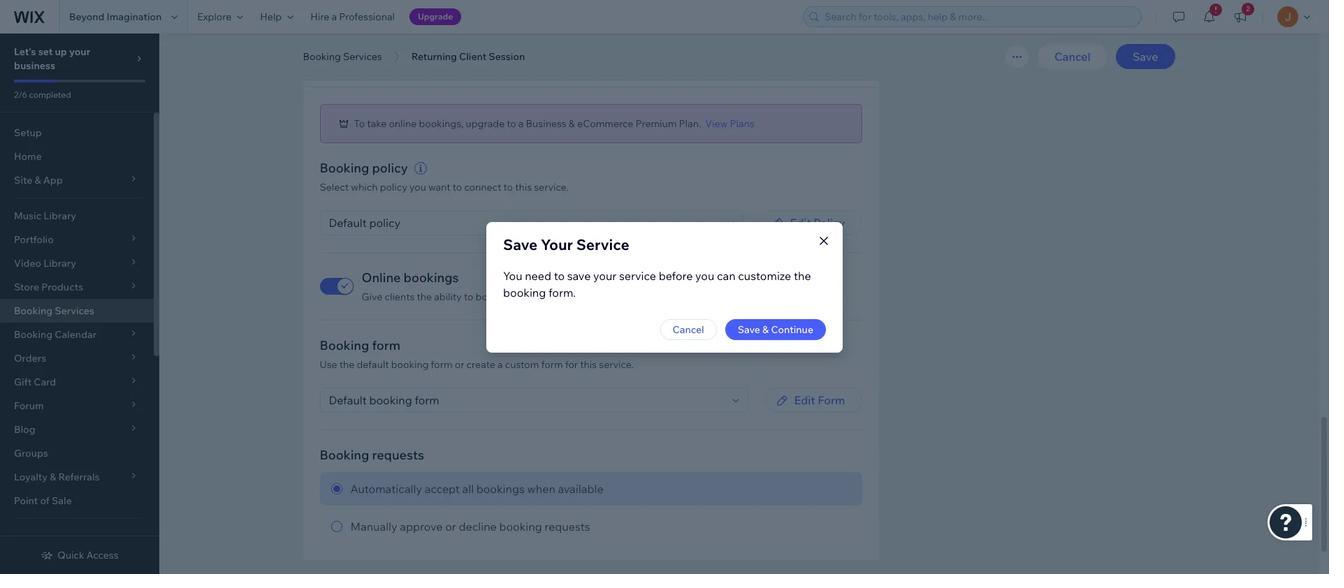 Task type: vqa. For each thing, say whether or not it's contained in the screenshot.
'customize'
yes



Task type: describe. For each thing, give the bounding box(es) containing it.
to inside online bookings give clients the ability to book on your site.
[[464, 290, 474, 303]]

1 horizontal spatial cancel button
[[1038, 44, 1108, 69]]

help button
[[252, 0, 302, 34]]

you inside you need to save your service before you can customize the booking form.
[[696, 269, 715, 283]]

approve
[[400, 520, 443, 534]]

0 vertical spatial &
[[569, 117, 575, 130]]

connect
[[464, 181, 501, 193]]

option group containing automatically accept all bookings when available
[[320, 472, 862, 543]]

online
[[389, 117, 417, 130]]

2 button
[[1225, 0, 1256, 34]]

form.
[[549, 286, 576, 300]]

plans
[[730, 117, 755, 130]]

on
[[501, 290, 513, 303]]

ecommerce
[[577, 117, 633, 130]]

select which policy you want to connect to this service.
[[320, 181, 569, 193]]

your inside online bookings give clients the ability to book on your site.
[[515, 290, 535, 303]]

automatically
[[351, 482, 422, 496]]

preferences
[[373, 57, 445, 73]]

booking preferences
[[320, 57, 445, 73]]

booking inside you need to save your service before you can customize the booking form.
[[503, 286, 546, 300]]

save for save & continue
[[738, 323, 760, 336]]

or inside booking form use the default booking form or create a custom form for this service.
[[455, 358, 464, 371]]

explore
[[197, 10, 232, 23]]

can
[[717, 269, 736, 283]]

quick access button
[[41, 549, 119, 562]]

upgrade
[[466, 117, 505, 130]]

service. inside booking form use the default booking form or create a custom form for this service.
[[599, 358, 634, 371]]

1 vertical spatial policy
[[380, 181, 407, 193]]

library
[[44, 210, 76, 222]]

you need to save your service before you can customize the booking form.
[[503, 269, 811, 300]]

booking requests
[[320, 447, 424, 463]]

point of sale link
[[0, 489, 154, 513]]

plan.
[[679, 117, 701, 130]]

for
[[565, 358, 578, 371]]

groups
[[14, 447, 48, 460]]

2 horizontal spatial a
[[519, 117, 524, 130]]

custom
[[505, 358, 539, 371]]

music
[[14, 210, 41, 222]]

take
[[367, 117, 387, 130]]

sidebar element
[[0, 34, 159, 575]]

sale
[[52, 495, 72, 507]]

let's
[[14, 45, 36, 58]]

business
[[14, 59, 55, 72]]

policy
[[814, 216, 845, 230]]

quick access
[[58, 549, 119, 562]]

booking inside 'sidebar' element
[[14, 305, 53, 317]]

to take online bookings, upgrade to a business & ecommerce premium plan. view plans
[[354, 117, 755, 130]]

default
[[357, 358, 389, 371]]

to right connect
[[504, 181, 513, 193]]

you
[[503, 269, 523, 283]]

up
[[55, 45, 67, 58]]

your inside you need to save your service before you can customize the booking form.
[[593, 269, 617, 283]]

access
[[87, 549, 119, 562]]

home link
[[0, 145, 154, 168]]

this inside booking form use the default booking form or create a custom form for this service.
[[580, 358, 597, 371]]

to right want
[[453, 181, 462, 193]]

booking services link
[[0, 299, 154, 323]]

2/6
[[14, 89, 27, 100]]

home
[[14, 150, 42, 163]]

completed
[[29, 89, 71, 100]]

beyond imagination
[[69, 10, 162, 23]]

edit form button
[[765, 388, 862, 413]]

use
[[320, 358, 337, 371]]

hire
[[310, 10, 329, 23]]

save & continue
[[738, 323, 814, 336]]

bookings inside option group
[[476, 482, 525, 496]]

customize
[[738, 269, 791, 283]]

bookings,
[[419, 117, 464, 130]]

let's set up your business
[[14, 45, 90, 72]]

view plans button
[[705, 117, 755, 130]]

view
[[705, 117, 728, 130]]

save your service
[[503, 235, 630, 253]]

select
[[320, 181, 349, 193]]

booking services button
[[296, 46, 389, 67]]

which
[[351, 181, 378, 193]]

edit for edit policy
[[790, 216, 811, 230]]

online
[[362, 269, 401, 286]]

0 vertical spatial a
[[332, 10, 337, 23]]

manually approve or decline booking requests
[[351, 520, 590, 534]]

the inside you need to save your service before you can customize the booking form.
[[794, 269, 811, 283]]

hire a professional link
[[302, 0, 403, 34]]

music library link
[[0, 204, 154, 228]]

decline
[[459, 520, 497, 534]]

the inside booking form use the default booking form or create a custom form for this service.
[[340, 358, 355, 371]]

service
[[576, 235, 630, 253]]

manually
[[351, 520, 398, 534]]

services for booking services link
[[55, 305, 94, 317]]

booking inside booking form use the default booking form or create a custom form for this service.
[[320, 337, 369, 353]]

book
[[476, 290, 499, 303]]



Task type: locate. For each thing, give the bounding box(es) containing it.
session
[[489, 50, 525, 63]]

form
[[818, 393, 845, 407]]

site.
[[538, 290, 556, 303]]

a left business
[[519, 117, 524, 130]]

hire a professional
[[310, 10, 395, 23]]

your inside let's set up your business
[[69, 45, 90, 58]]

bookings inside online bookings give clients the ability to book on your site.
[[404, 269, 459, 286]]

service
[[619, 269, 656, 283]]

policy
[[372, 160, 408, 176], [380, 181, 407, 193]]

1 vertical spatial booking
[[391, 358, 429, 371]]

save button
[[1116, 44, 1175, 69]]

1 vertical spatial cancel button
[[660, 319, 717, 340]]

1 vertical spatial bookings
[[476, 482, 525, 496]]

0 vertical spatial edit
[[790, 216, 811, 230]]

1 vertical spatial edit
[[794, 393, 816, 407]]

to right upgrade
[[507, 117, 516, 130]]

1 vertical spatial service.
[[599, 358, 634, 371]]

1 vertical spatial save
[[503, 235, 538, 253]]

1 vertical spatial your
[[593, 269, 617, 283]]

a right hire
[[332, 10, 337, 23]]

form left for
[[541, 358, 563, 371]]

0 vertical spatial cancel button
[[1038, 44, 1108, 69]]

booking inside button
[[303, 50, 341, 63]]

0 vertical spatial booking services
[[303, 50, 382, 63]]

groups link
[[0, 442, 154, 466]]

to up the form.
[[554, 269, 565, 283]]

0 horizontal spatial cancel
[[673, 323, 704, 336]]

save for save your service
[[503, 235, 538, 253]]

2 horizontal spatial the
[[794, 269, 811, 283]]

1 horizontal spatial service.
[[599, 358, 634, 371]]

policy up which
[[372, 160, 408, 176]]

edit policy
[[790, 216, 845, 230]]

your
[[69, 45, 90, 58], [593, 269, 617, 283], [515, 290, 535, 303]]

form
[[372, 337, 400, 353], [431, 358, 453, 371], [541, 358, 563, 371]]

to
[[354, 117, 365, 130]]

& inside button
[[763, 323, 769, 336]]

booking services for booking services button on the left top of page
[[303, 50, 382, 63]]

or
[[455, 358, 464, 371], [445, 520, 456, 534]]

0 vertical spatial the
[[794, 269, 811, 283]]

1 vertical spatial cancel
[[673, 323, 704, 336]]

0 horizontal spatial bookings
[[404, 269, 459, 286]]

cancel button
[[1038, 44, 1108, 69], [660, 319, 717, 340]]

premium
[[636, 117, 677, 130]]

0 vertical spatial this
[[515, 181, 532, 193]]

edit for edit form
[[794, 393, 816, 407]]

your right on
[[515, 290, 535, 303]]

create
[[467, 358, 495, 371]]

0 horizontal spatial the
[[340, 358, 355, 371]]

accept
[[425, 482, 460, 496]]

professional
[[339, 10, 395, 23]]

upgrade button
[[410, 8, 461, 25]]

booking down you
[[503, 286, 546, 300]]

1 horizontal spatial the
[[417, 290, 432, 303]]

a
[[332, 10, 337, 23], [519, 117, 524, 130], [498, 358, 503, 371]]

1 vertical spatial &
[[763, 323, 769, 336]]

0 horizontal spatial &
[[569, 117, 575, 130]]

your
[[541, 235, 573, 253]]

save
[[567, 269, 591, 283]]

you left want
[[410, 181, 426, 193]]

beyond
[[69, 10, 104, 23]]

need
[[525, 269, 552, 283]]

cancel for bottommost cancel button
[[673, 323, 704, 336]]

your right the save
[[593, 269, 617, 283]]

booking services inside booking services button
[[303, 50, 382, 63]]

0 horizontal spatial you
[[410, 181, 426, 193]]

automatically accept all bookings when available
[[351, 482, 604, 496]]

1 vertical spatial the
[[417, 290, 432, 303]]

client
[[459, 50, 487, 63]]

form up default
[[372, 337, 400, 353]]

0 horizontal spatial cancel button
[[660, 319, 717, 340]]

0 vertical spatial bookings
[[404, 269, 459, 286]]

1 horizontal spatial services
[[343, 50, 382, 63]]

2 horizontal spatial form
[[541, 358, 563, 371]]

0 vertical spatial service.
[[534, 181, 569, 193]]

requests up automatically
[[372, 447, 424, 463]]

booking inside booking form use the default booking form or create a custom form for this service.
[[391, 358, 429, 371]]

1 vertical spatial this
[[580, 358, 597, 371]]

0 horizontal spatial requests
[[372, 447, 424, 463]]

services inside button
[[343, 50, 382, 63]]

this
[[515, 181, 532, 193], [580, 358, 597, 371]]

0 horizontal spatial booking services
[[14, 305, 94, 317]]

0 horizontal spatial service.
[[534, 181, 569, 193]]

&
[[569, 117, 575, 130], [763, 323, 769, 336]]

business
[[526, 117, 567, 130]]

returning
[[412, 50, 457, 63]]

1 horizontal spatial a
[[498, 358, 503, 371]]

1 horizontal spatial bookings
[[476, 482, 525, 496]]

requests
[[372, 447, 424, 463], [545, 520, 590, 534]]

1 vertical spatial requests
[[545, 520, 590, 534]]

1 horizontal spatial booking services
[[303, 50, 382, 63]]

1 vertical spatial a
[[519, 117, 524, 130]]

edit left policy at the top of page
[[790, 216, 811, 230]]

point
[[14, 495, 38, 507]]

give
[[362, 290, 383, 303]]

cancel
[[1055, 50, 1091, 64], [673, 323, 704, 336]]

music library
[[14, 210, 76, 222]]

requests inside option group
[[545, 520, 590, 534]]

booking form use the default booking form or create a custom form for this service.
[[320, 337, 634, 371]]

0 horizontal spatial this
[[515, 181, 532, 193]]

0 vertical spatial services
[[343, 50, 382, 63]]

the
[[794, 269, 811, 283], [417, 290, 432, 303], [340, 358, 355, 371]]

form left create
[[431, 358, 453, 371]]

None field
[[325, 211, 724, 235], [325, 388, 728, 412], [325, 211, 724, 235], [325, 388, 728, 412]]

1 horizontal spatial your
[[515, 290, 535, 303]]

1 horizontal spatial form
[[431, 358, 453, 371]]

or left create
[[455, 358, 464, 371]]

0 vertical spatial save
[[1133, 50, 1159, 64]]

1 horizontal spatial you
[[696, 269, 715, 283]]

option group
[[320, 472, 862, 543]]

booking services
[[303, 50, 382, 63], [14, 305, 94, 317]]

1 horizontal spatial requests
[[545, 520, 590, 534]]

0 vertical spatial cancel
[[1055, 50, 1091, 64]]

to inside you need to save your service before you can customize the booking form.
[[554, 269, 565, 283]]

cancel for rightmost cancel button
[[1055, 50, 1091, 64]]

the left ability
[[417, 290, 432, 303]]

0 horizontal spatial form
[[372, 337, 400, 353]]

1 horizontal spatial save
[[738, 323, 760, 336]]

2
[[1246, 4, 1250, 13]]

1 vertical spatial booking services
[[14, 305, 94, 317]]

this right connect
[[515, 181, 532, 193]]

clients
[[385, 290, 415, 303]]

1 horizontal spatial cancel
[[1055, 50, 1091, 64]]

all
[[462, 482, 474, 496]]

0 vertical spatial requests
[[372, 447, 424, 463]]

2 horizontal spatial save
[[1133, 50, 1159, 64]]

booking services for booking services link
[[14, 305, 94, 317]]

services
[[343, 50, 382, 63], [55, 305, 94, 317]]

of
[[40, 495, 50, 507]]

& left continue
[[763, 323, 769, 336]]

1 vertical spatial services
[[55, 305, 94, 317]]

a right create
[[498, 358, 503, 371]]

returning client session
[[412, 50, 525, 63]]

available
[[558, 482, 604, 496]]

policy right which
[[380, 181, 407, 193]]

bookings right all
[[476, 482, 525, 496]]

your right up
[[69, 45, 90, 58]]

0 horizontal spatial services
[[55, 305, 94, 317]]

imagination
[[107, 10, 162, 23]]

quick
[[58, 549, 84, 562]]

1 vertical spatial you
[[696, 269, 715, 283]]

when
[[527, 482, 556, 496]]

2 vertical spatial a
[[498, 358, 503, 371]]

continue
[[771, 323, 814, 336]]

service. up 'your'
[[534, 181, 569, 193]]

1 vertical spatial or
[[445, 520, 456, 534]]

a inside booking form use the default booking form or create a custom form for this service.
[[498, 358, 503, 371]]

set
[[38, 45, 53, 58]]

2/6 completed
[[14, 89, 71, 100]]

0 vertical spatial or
[[455, 358, 464, 371]]

this right for
[[580, 358, 597, 371]]

ability
[[434, 290, 462, 303]]

0 vertical spatial your
[[69, 45, 90, 58]]

0 vertical spatial policy
[[372, 160, 408, 176]]

edit
[[790, 216, 811, 230], [794, 393, 816, 407]]

the inside online bookings give clients the ability to book on your site.
[[417, 290, 432, 303]]

you
[[410, 181, 426, 193], [696, 269, 715, 283]]

want
[[428, 181, 451, 193]]

edit left form
[[794, 393, 816, 407]]

0 horizontal spatial your
[[69, 45, 90, 58]]

edit policy button
[[761, 210, 862, 235]]

0 horizontal spatial a
[[332, 10, 337, 23]]

2 vertical spatial booking
[[499, 520, 542, 534]]

booking right default
[[391, 358, 429, 371]]

2 vertical spatial your
[[515, 290, 535, 303]]

0 vertical spatial you
[[410, 181, 426, 193]]

0 vertical spatial booking
[[503, 286, 546, 300]]

upgrade
[[418, 11, 453, 22]]

service. right for
[[599, 358, 634, 371]]

requests down available
[[545, 520, 590, 534]]

2 vertical spatial save
[[738, 323, 760, 336]]

booking right decline
[[499, 520, 542, 534]]

booking
[[503, 286, 546, 300], [391, 358, 429, 371], [499, 520, 542, 534]]

setup link
[[0, 121, 154, 145]]

services for booking services button on the left top of page
[[343, 50, 382, 63]]

the right customize
[[794, 269, 811, 283]]

edit form
[[794, 393, 845, 407]]

booking services inside booking services link
[[14, 305, 94, 317]]

1 horizontal spatial this
[[580, 358, 597, 371]]

bookings up ability
[[404, 269, 459, 286]]

0 horizontal spatial save
[[503, 235, 538, 253]]

2 vertical spatial the
[[340, 358, 355, 371]]

to left book
[[464, 290, 474, 303]]

booking policy
[[320, 160, 408, 176]]

1 horizontal spatial &
[[763, 323, 769, 336]]

& right business
[[569, 117, 575, 130]]

setup
[[14, 127, 42, 139]]

you left can
[[696, 269, 715, 283]]

Search for tools, apps, help & more... field
[[821, 7, 1137, 27]]

point of sale
[[14, 495, 72, 507]]

2 horizontal spatial your
[[593, 269, 617, 283]]

the right use
[[340, 358, 355, 371]]

save for save
[[1133, 50, 1159, 64]]

services inside 'sidebar' element
[[55, 305, 94, 317]]

or left decline
[[445, 520, 456, 534]]

save & continue button
[[725, 319, 826, 340]]



